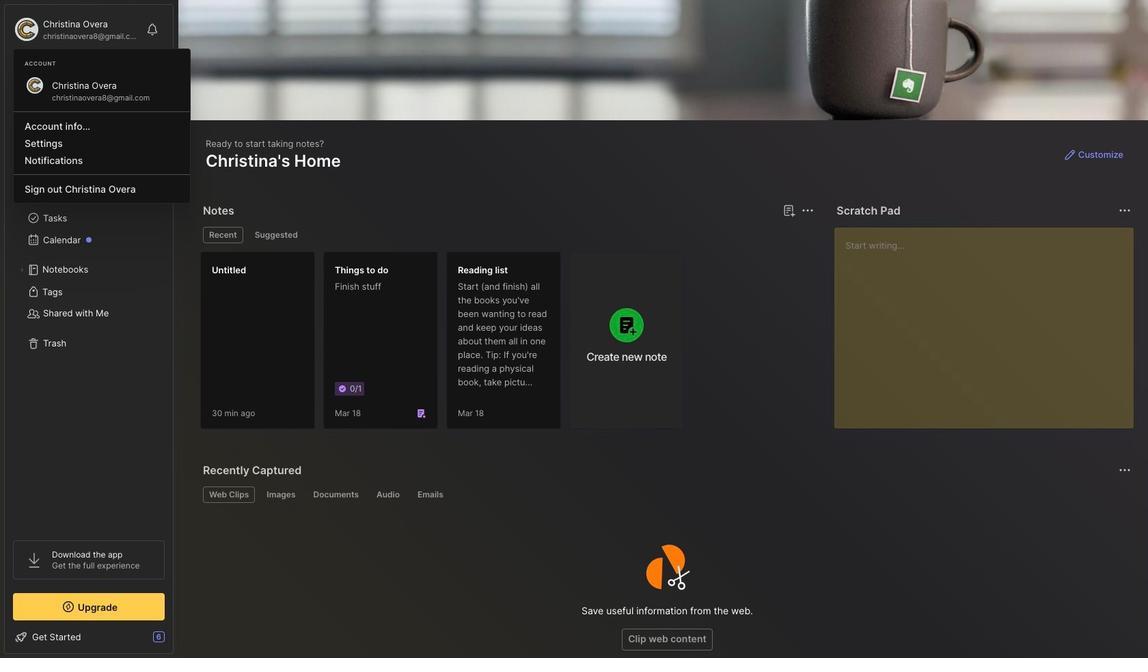 Task type: vqa. For each thing, say whether or not it's contained in the screenshot.
Normal
no



Task type: locate. For each thing, give the bounding box(es) containing it.
Account field
[[13, 16, 139, 43]]

0 vertical spatial tab list
[[203, 227, 812, 243]]

Start writing… text field
[[846, 228, 1134, 418]]

1 vertical spatial more actions image
[[1117, 462, 1134, 479]]

main element
[[0, 0, 178, 658]]

More actions field
[[799, 201, 818, 220], [1116, 201, 1135, 220], [1116, 461, 1135, 480]]

tab list
[[203, 227, 812, 243], [203, 487, 1129, 503]]

none search field inside main element
[[38, 68, 152, 84]]

Search text field
[[38, 70, 152, 83]]

None search field
[[38, 68, 152, 84]]

0 vertical spatial more actions image
[[800, 202, 817, 219]]

tree
[[5, 133, 173, 529]]

row group
[[200, 252, 693, 438]]

more actions image
[[800, 202, 817, 219], [1117, 462, 1134, 479]]

tab
[[203, 227, 243, 243], [249, 227, 304, 243], [203, 487, 255, 503], [261, 487, 302, 503], [307, 487, 365, 503], [371, 487, 406, 503], [412, 487, 450, 503]]

1 vertical spatial tab list
[[203, 487, 1129, 503]]



Task type: describe. For each thing, give the bounding box(es) containing it.
expand notebooks image
[[18, 266, 26, 274]]

1 tab list from the top
[[203, 227, 812, 243]]

2 tab list from the top
[[203, 487, 1129, 503]]

0 horizontal spatial more actions image
[[800, 202, 817, 219]]

Help and Learning task checklist field
[[5, 626, 173, 648]]

dropdown list menu
[[14, 106, 190, 198]]

1 horizontal spatial more actions image
[[1117, 462, 1134, 479]]

click to collapse image
[[173, 633, 183, 650]]

tree inside main element
[[5, 133, 173, 529]]

more actions image
[[1117, 202, 1134, 219]]



